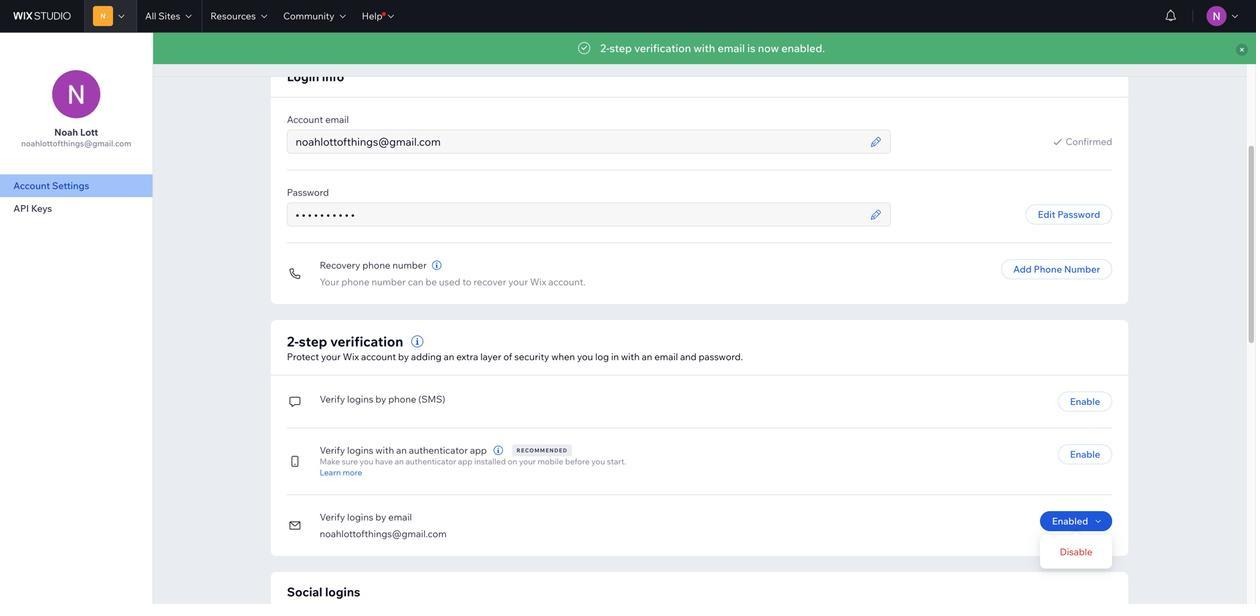 Task type: locate. For each thing, give the bounding box(es) containing it.
account for account email
[[287, 114, 323, 125]]

with left is
[[694, 41, 715, 55]]

make sure you have an authenticator app installed on your mobile before you start. learn more
[[320, 457, 626, 478]]

wix
[[530, 276, 546, 288], [343, 351, 359, 363]]

confirmed
[[1066, 136, 1113, 148]]

logins right social
[[325, 585, 360, 600]]

1 enable from the top
[[1070, 396, 1101, 408]]

by down have at bottom
[[376, 512, 386, 524]]

email
[[718, 41, 745, 55], [325, 114, 349, 125], [655, 351, 678, 363], [388, 512, 412, 524]]

by down account
[[376, 394, 386, 405]]

2 vertical spatial your
[[519, 457, 536, 467]]

settings
[[52, 180, 89, 192]]

phone left (sms)
[[388, 394, 416, 405]]

0 vertical spatial phone
[[363, 260, 390, 271]]

api keys
[[13, 203, 52, 214]]

1 vertical spatial authenticator
[[406, 457, 456, 467]]

app left installed
[[458, 457, 473, 467]]

add phone number
[[1014, 264, 1101, 275]]

2 vertical spatial with
[[376, 445, 394, 457]]

1 vertical spatial noahlottofthings@gmail.com
[[320, 529, 447, 540]]

1 horizontal spatial verification
[[634, 41, 691, 55]]

0 horizontal spatial step
[[299, 334, 327, 350]]

to
[[463, 276, 472, 288]]

2-step verification with email is now enabled. alert
[[153, 32, 1256, 64]]

with up have at bottom
[[376, 445, 394, 457]]

an
[[444, 351, 454, 363], [642, 351, 653, 363], [396, 445, 407, 457], [395, 457, 404, 467]]

with
[[694, 41, 715, 55], [621, 351, 640, 363], [376, 445, 394, 457]]

wix down 2-step verification
[[343, 351, 359, 363]]

login
[[287, 69, 319, 84]]

1 vertical spatial number
[[372, 276, 406, 288]]

email inside verify logins by email noahlottofthings@gmail.com
[[388, 512, 412, 524]]

number
[[1064, 264, 1101, 275]]

by left adding at the left of the page
[[398, 351, 409, 363]]

None text field
[[292, 203, 866, 226]]

phone down recovery
[[342, 276, 370, 288]]

0 horizontal spatial account
[[13, 180, 50, 192]]

learn
[[320, 468, 341, 478]]

2 enable from the top
[[1070, 449, 1101, 461]]

logins inside verify logins by email noahlottofthings@gmail.com
[[347, 512, 374, 524]]

0 vertical spatial enable button
[[1058, 392, 1113, 412]]

sites
[[158, 10, 180, 22]]

1 vertical spatial wix
[[343, 351, 359, 363]]

0 vertical spatial with
[[694, 41, 715, 55]]

1 vertical spatial enable
[[1070, 449, 1101, 461]]

enable button
[[1058, 392, 1113, 412], [1058, 445, 1113, 465]]

with inside alert
[[694, 41, 715, 55]]

your right 'recover'
[[509, 276, 528, 288]]

account
[[287, 114, 323, 125], [13, 180, 50, 192]]

add phone number button
[[1002, 260, 1113, 280]]

authenticator down verify logins with an authenticator app
[[406, 457, 456, 467]]

0 horizontal spatial 2-
[[287, 334, 299, 350]]

2 horizontal spatial with
[[694, 41, 715, 55]]

email down have at bottom
[[388, 512, 412, 524]]

1 horizontal spatial password
[[1058, 209, 1101, 220]]

step inside alert
[[610, 41, 632, 55]]

1 horizontal spatial with
[[621, 351, 640, 363]]

0 vertical spatial account
[[287, 114, 323, 125]]

0 vertical spatial enable
[[1070, 396, 1101, 408]]

is
[[748, 41, 756, 55]]

with right in
[[621, 351, 640, 363]]

edit password button
[[1026, 205, 1113, 225]]

1 vertical spatial verification
[[330, 334, 403, 350]]

1 horizontal spatial account
[[287, 114, 323, 125]]

verify down learn
[[320, 512, 345, 524]]

app up installed
[[470, 445, 487, 457]]

0 vertical spatial verify
[[320, 394, 345, 405]]

by
[[398, 351, 409, 363], [376, 394, 386, 405], [376, 512, 386, 524]]

1 vertical spatial phone
[[342, 276, 370, 288]]

1 verify from the top
[[320, 394, 345, 405]]

sidebar element
[[0, 32, 153, 605]]

0 vertical spatial noahlottofthings@gmail.com
[[21, 138, 131, 149]]

you left "log"
[[577, 351, 593, 363]]

2-
[[600, 41, 610, 55], [287, 334, 299, 350]]

help
[[362, 10, 383, 22]]

0 horizontal spatial wix
[[343, 351, 359, 363]]

2 vertical spatial by
[[376, 512, 386, 524]]

1 vertical spatial your
[[321, 351, 341, 363]]

logins down more
[[347, 512, 374, 524]]

2- inside alert
[[600, 41, 610, 55]]

account down login
[[287, 114, 323, 125]]

wix left account.
[[530, 276, 546, 288]]

2 verify from the top
[[320, 445, 345, 457]]

0 vertical spatial verification
[[634, 41, 691, 55]]

your right on
[[519, 457, 536, 467]]

1 vertical spatial verify
[[320, 445, 345, 457]]

0 horizontal spatial noahlottofthings@gmail.com
[[21, 138, 131, 149]]

recommended
[[517, 448, 568, 454]]

lott
[[80, 126, 98, 138]]

1 horizontal spatial noahlottofthings@gmail.com
[[320, 529, 447, 540]]

1 horizontal spatial step
[[610, 41, 632, 55]]

step for 2-step verification
[[299, 334, 327, 350]]

1 vertical spatial account
[[13, 180, 50, 192]]

1 vertical spatial step
[[299, 334, 327, 350]]

logins for verify logins by phone (sms)
[[347, 394, 374, 405]]

account
[[361, 351, 396, 363]]

logins up the sure
[[347, 445, 374, 457]]

enabled
[[1052, 516, 1089, 528]]

account up api keys
[[13, 180, 50, 192]]

verification inside 2-step verification with email is now enabled. alert
[[634, 41, 691, 55]]

verification for 2-step verification with email is now enabled.
[[634, 41, 691, 55]]

enable
[[1070, 396, 1101, 408], [1070, 449, 1101, 461]]

1 vertical spatial enable button
[[1058, 445, 1113, 465]]

you left start.
[[592, 457, 605, 467]]

2 vertical spatial verify
[[320, 512, 345, 524]]

authenticator inside make sure you have an authenticator app installed on your mobile before you start. learn more
[[406, 457, 456, 467]]

noahlottofthings@gmail.com
[[21, 138, 131, 149], [320, 529, 447, 540]]

an inside make sure you have an authenticator app installed on your mobile before you start. learn more
[[395, 457, 404, 467]]

authenticator up make sure you have an authenticator app installed on your mobile before you start. learn more
[[409, 445, 468, 457]]

logins down account
[[347, 394, 374, 405]]

verify
[[320, 394, 345, 405], [320, 445, 345, 457], [320, 512, 345, 524]]

0 vertical spatial number
[[393, 260, 427, 271]]

0 vertical spatial step
[[610, 41, 632, 55]]

an down verify logins with an authenticator app
[[395, 457, 404, 467]]

email left is
[[718, 41, 745, 55]]

app inside make sure you have an authenticator app installed on your mobile before you start. learn more
[[458, 457, 473, 467]]

more
[[343, 468, 362, 478]]

number
[[393, 260, 427, 271], [372, 276, 406, 288]]

app
[[470, 445, 487, 457], [458, 457, 473, 467]]

1 vertical spatial with
[[621, 351, 640, 363]]

adding
[[411, 351, 442, 363]]

be
[[426, 276, 437, 288]]

noah lott noahlottofthings@gmail.com
[[21, 126, 131, 149]]

1 vertical spatial by
[[376, 394, 386, 405]]

3 verify from the top
[[320, 512, 345, 524]]

number up can
[[393, 260, 427, 271]]

0 vertical spatial password
[[287, 187, 329, 198]]

start.
[[607, 457, 626, 467]]

2 vertical spatial phone
[[388, 394, 416, 405]]

n button
[[84, 0, 136, 32]]

account email
[[287, 114, 349, 125]]

noah
[[54, 126, 78, 138]]

logins
[[347, 394, 374, 405], [347, 445, 374, 457], [347, 512, 374, 524], [325, 585, 360, 600]]

by for phone
[[376, 394, 386, 405]]

extra
[[457, 351, 478, 363]]

password
[[287, 187, 329, 198], [1058, 209, 1101, 220]]

account inside sidebar element
[[13, 180, 50, 192]]

verify logins by phone (sms)
[[320, 394, 445, 405]]

1 vertical spatial 2-
[[287, 334, 299, 350]]

number down recovery phone number
[[372, 276, 406, 288]]

login info
[[287, 69, 344, 84]]

authenticator
[[409, 445, 468, 457], [406, 457, 456, 467]]

edit password
[[1038, 209, 1101, 220]]

1 horizontal spatial wix
[[530, 276, 546, 288]]

phone right recovery
[[363, 260, 390, 271]]

verify up make
[[320, 445, 345, 457]]

you for with
[[577, 351, 593, 363]]

2- for 2-step verification
[[287, 334, 299, 350]]

of
[[504, 351, 512, 363]]

0 vertical spatial 2-
[[600, 41, 610, 55]]

verification for 2-step verification
[[330, 334, 403, 350]]

1 horizontal spatial 2-
[[600, 41, 610, 55]]

step
[[610, 41, 632, 55], [299, 334, 327, 350]]

1 vertical spatial app
[[458, 457, 473, 467]]

phone
[[1034, 264, 1062, 275]]

verify for verify logins with an authenticator app
[[320, 445, 345, 457]]

by inside verify logins by email noahlottofthings@gmail.com
[[376, 512, 386, 524]]

all sites
[[145, 10, 180, 22]]

email down info at left top
[[325, 114, 349, 125]]

api keys link
[[0, 197, 153, 220]]

and
[[680, 351, 697, 363]]

verification
[[634, 41, 691, 55], [330, 334, 403, 350]]

when
[[552, 351, 575, 363]]

your down 2-step verification
[[321, 351, 341, 363]]

0 horizontal spatial verification
[[330, 334, 403, 350]]

you
[[577, 351, 593, 363], [360, 457, 374, 467], [592, 457, 605, 467]]

your
[[509, 276, 528, 288], [321, 351, 341, 363], [519, 457, 536, 467]]

1 vertical spatial password
[[1058, 209, 1101, 220]]

verify down 2-step verification
[[320, 394, 345, 405]]

make
[[320, 457, 340, 467]]

phone
[[363, 260, 390, 271], [342, 276, 370, 288], [388, 394, 416, 405]]

social logins
[[287, 585, 360, 600]]

password inside button
[[1058, 209, 1101, 220]]

recovery phone number
[[320, 260, 427, 271]]

email left and
[[655, 351, 678, 363]]

logins for verify logins with an authenticator app
[[347, 445, 374, 457]]

your
[[320, 276, 339, 288]]

on
[[508, 457, 517, 467]]

number for recovery
[[393, 260, 427, 271]]

Email address text field
[[292, 130, 866, 153]]



Task type: describe. For each thing, give the bounding box(es) containing it.
your phone number can be used to recover your wix account.
[[320, 276, 586, 288]]

enabled button
[[1040, 512, 1113, 532]]

can
[[408, 276, 424, 288]]

learn more link
[[320, 467, 626, 479]]

before
[[565, 457, 590, 467]]

step for 2-step verification with email is now enabled.
[[610, 41, 632, 55]]

password.
[[699, 351, 743, 363]]

help button
[[354, 0, 402, 32]]

recover
[[474, 276, 506, 288]]

enabled.
[[782, 41, 825, 55]]

0 vertical spatial app
[[470, 445, 487, 457]]

layer
[[481, 351, 502, 363]]

2- for 2-step verification with email is now enabled.
[[600, 41, 610, 55]]

protect your wix account by adding an extra layer of security when you log in with an email and password.
[[287, 351, 743, 363]]

verify logins with an authenticator app
[[320, 445, 487, 457]]

phone for your
[[342, 276, 370, 288]]

mobile
[[538, 457, 564, 467]]

used
[[439, 276, 460, 288]]

2-step verification
[[287, 334, 403, 350]]

account settings link
[[0, 175, 153, 197]]

resources
[[210, 10, 256, 22]]

an down the verify logins by phone (sms)
[[396, 445, 407, 457]]

installed
[[474, 457, 506, 467]]

2 enable button from the top
[[1058, 445, 1113, 465]]

0 horizontal spatial password
[[287, 187, 329, 198]]

recovery
[[320, 260, 360, 271]]

you right the sure
[[360, 457, 374, 467]]

info
[[322, 69, 344, 84]]

now
[[758, 41, 779, 55]]

logins for verify logins by email noahlottofthings@gmail.com
[[347, 512, 374, 524]]

noahlottofthings@gmail.com inside sidebar element
[[21, 138, 131, 149]]

0 horizontal spatial with
[[376, 445, 394, 457]]

all
[[145, 10, 156, 22]]

number for your
[[372, 276, 406, 288]]

phone for recovery
[[363, 260, 390, 271]]

disable
[[1060, 547, 1093, 558]]

0 vertical spatial wix
[[530, 276, 546, 288]]

an left 'extra'
[[444, 351, 454, 363]]

enable for 2nd enable 'button' from the bottom of the page
[[1070, 396, 1101, 408]]

account.
[[549, 276, 586, 288]]

email inside alert
[[718, 41, 745, 55]]

your inside make sure you have an authenticator app installed on your mobile before you start. learn more
[[519, 457, 536, 467]]

sure
[[342, 457, 358, 467]]

(sms)
[[419, 394, 445, 405]]

verify logins by email noahlottofthings@gmail.com
[[320, 512, 447, 540]]

1 enable button from the top
[[1058, 392, 1113, 412]]

n
[[100, 12, 106, 20]]

2-step verification with email is now enabled.
[[600, 41, 825, 55]]

verify inside verify logins by email noahlottofthings@gmail.com
[[320, 512, 345, 524]]

0 vertical spatial by
[[398, 351, 409, 363]]

community
[[283, 10, 335, 22]]

account for account settings
[[13, 180, 50, 192]]

security
[[514, 351, 549, 363]]

log
[[595, 351, 609, 363]]

protect
[[287, 351, 319, 363]]

social
[[287, 585, 323, 600]]

enable for second enable 'button' from the top of the page
[[1070, 449, 1101, 461]]

an right in
[[642, 351, 653, 363]]

in
[[611, 351, 619, 363]]

api
[[13, 203, 29, 214]]

verify for verify logins by phone (sms)
[[320, 394, 345, 405]]

account settings
[[13, 180, 89, 192]]

logins for social logins
[[325, 585, 360, 600]]

have
[[375, 457, 393, 467]]

add
[[1014, 264, 1032, 275]]

0 vertical spatial authenticator
[[409, 445, 468, 457]]

edit
[[1038, 209, 1056, 220]]

you for more
[[592, 457, 605, 467]]

0 vertical spatial your
[[509, 276, 528, 288]]

disable button
[[1040, 543, 1113, 563]]

by for email
[[376, 512, 386, 524]]

keys
[[31, 203, 52, 214]]



Task type: vqa. For each thing, say whether or not it's contained in the screenshot.
N
yes



